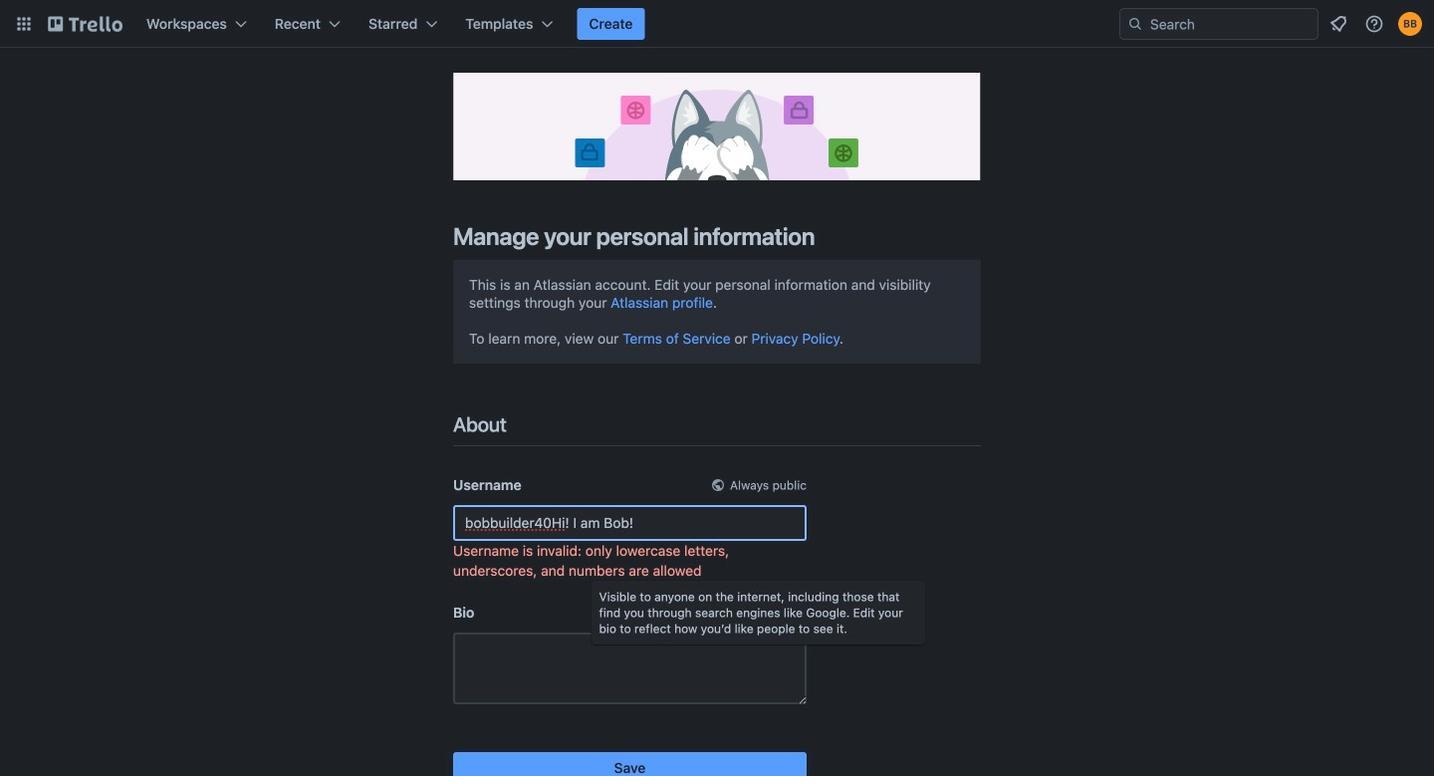 Task type: locate. For each thing, give the bounding box(es) containing it.
None text field
[[453, 632, 807, 704]]

primary element
[[0, 0, 1435, 48]]

None text field
[[453, 505, 807, 541]]

open information menu image
[[1365, 14, 1385, 34]]

Search field
[[1144, 10, 1318, 38]]

tooltip
[[591, 581, 926, 645]]

bob builder (bobbuilder40) image
[[1399, 12, 1423, 36]]



Task type: vqa. For each thing, say whether or not it's contained in the screenshot.
The 1
no



Task type: describe. For each thing, give the bounding box(es) containing it.
search image
[[1128, 16, 1144, 32]]

0 notifications image
[[1327, 12, 1351, 36]]

back to home image
[[48, 8, 123, 40]]



